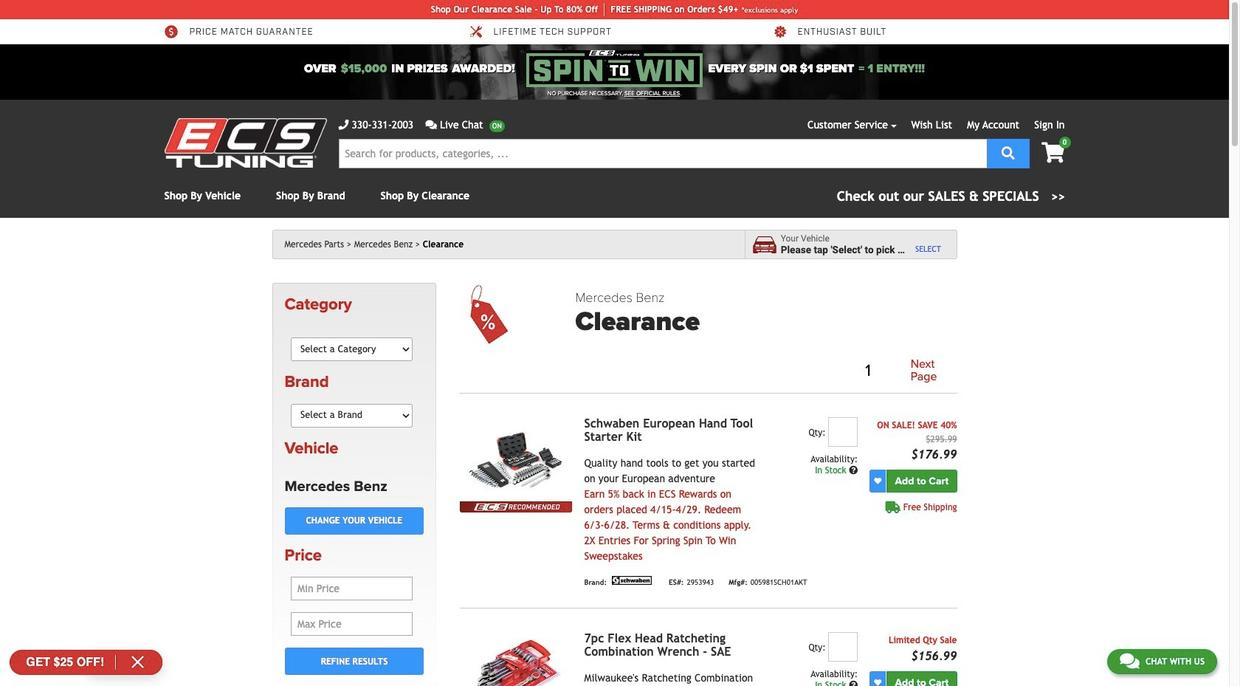 Task type: vqa. For each thing, say whether or not it's contained in the screenshot.
Chat
no



Task type: describe. For each thing, give the bounding box(es) containing it.
ecs tuning 'spin to win' contest logo image
[[527, 50, 703, 87]]

0 vertical spatial comments image
[[426, 120, 437, 130]]

ecs tuning recommends this product. image
[[461, 501, 573, 513]]

question circle image
[[850, 466, 859, 475]]

es#2953943 - 005981sch01akt - schwaben european hand tool starter kit - quality hand tools to get you started on your european adventure - schwaben - audi bmw volkswagen mercedes benz mini porsche image
[[461, 417, 573, 501]]

Max Price number field
[[291, 612, 413, 636]]

add to wish list image
[[875, 679, 882, 686]]

search image
[[1002, 146, 1016, 159]]

es#4481243 - 48-22-9429 - 7pc flex head ratcheting combination wrench - sae - milwaukee's ratcheting combination wrenches feature 2.5 of arc swing, allowing our users to work quickly and efficiently in tight spaces. - milwaukee - audi bmw volkswagen mercedes benz mini porsche image
[[461, 632, 573, 686]]

shopping cart image
[[1042, 143, 1066, 163]]



Task type: locate. For each thing, give the bounding box(es) containing it.
paginated product list navigation navigation
[[576, 355, 958, 387]]

1 horizontal spatial comments image
[[1120, 652, 1140, 670]]

add to wish list image
[[875, 477, 882, 485]]

phone image
[[339, 120, 349, 130]]

ecs tuning image
[[164, 118, 327, 168]]

schwaben - corporate logo image
[[610, 576, 655, 585]]

0 horizontal spatial comments image
[[426, 120, 437, 130]]

comments image
[[426, 120, 437, 130], [1120, 652, 1140, 670]]

1 vertical spatial comments image
[[1120, 652, 1140, 670]]

Search text field
[[339, 139, 987, 168]]

Min Price number field
[[291, 577, 413, 601]]

None number field
[[829, 417, 859, 447], [829, 632, 859, 662], [829, 417, 859, 447], [829, 632, 859, 662]]

question circle image
[[850, 681, 859, 686]]



